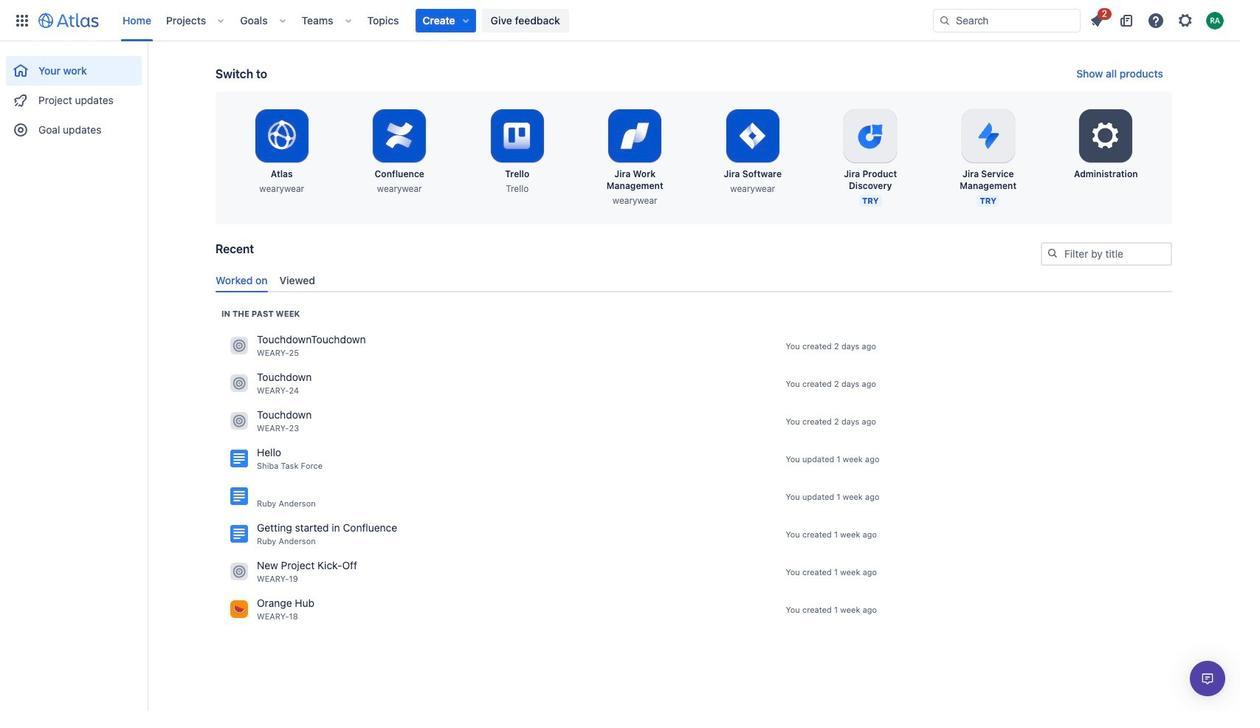 Task type: vqa. For each thing, say whether or not it's contained in the screenshot.
Settings icon to the right
yes



Task type: describe. For each thing, give the bounding box(es) containing it.
settings image
[[1089, 118, 1124, 154]]

search image
[[939, 14, 951, 26]]

search image
[[1047, 247, 1059, 259]]

2 confluence image from the top
[[230, 488, 248, 505]]

2 townsquare image from the top
[[230, 563, 248, 581]]

top element
[[9, 0, 933, 41]]

Filter by title field
[[1043, 244, 1171, 264]]

help image
[[1148, 11, 1165, 29]]

2 townsquare image from the top
[[230, 375, 248, 392]]

Search field
[[933, 8, 1081, 32]]

1 townsquare image from the top
[[230, 337, 248, 355]]

settings image
[[1177, 11, 1195, 29]]



Task type: locate. For each thing, give the bounding box(es) containing it.
townsquare image
[[230, 337, 248, 355], [230, 375, 248, 392], [230, 601, 248, 618]]

2 vertical spatial townsquare image
[[230, 601, 248, 618]]

banner
[[0, 0, 1241, 41]]

heading
[[222, 308, 300, 320]]

1 vertical spatial townsquare image
[[230, 563, 248, 581]]

account image
[[1207, 11, 1224, 29]]

confluence image
[[230, 450, 248, 468], [230, 488, 248, 505]]

notifications image
[[1088, 11, 1106, 29]]

1 vertical spatial townsquare image
[[230, 375, 248, 392]]

1 vertical spatial confluence image
[[230, 488, 248, 505]]

0 vertical spatial confluence image
[[230, 450, 248, 468]]

3 townsquare image from the top
[[230, 601, 248, 618]]

group
[[6, 41, 142, 149]]

0 vertical spatial townsquare image
[[230, 337, 248, 355]]

townsquare image
[[230, 412, 248, 430], [230, 563, 248, 581]]

1 confluence image from the top
[[230, 450, 248, 468]]

None search field
[[933, 8, 1081, 32]]

confluence image
[[230, 525, 248, 543]]

0 vertical spatial townsquare image
[[230, 412, 248, 430]]

1 townsquare image from the top
[[230, 412, 248, 430]]

switch to... image
[[13, 11, 31, 29]]

tab list
[[210, 268, 1179, 292]]



